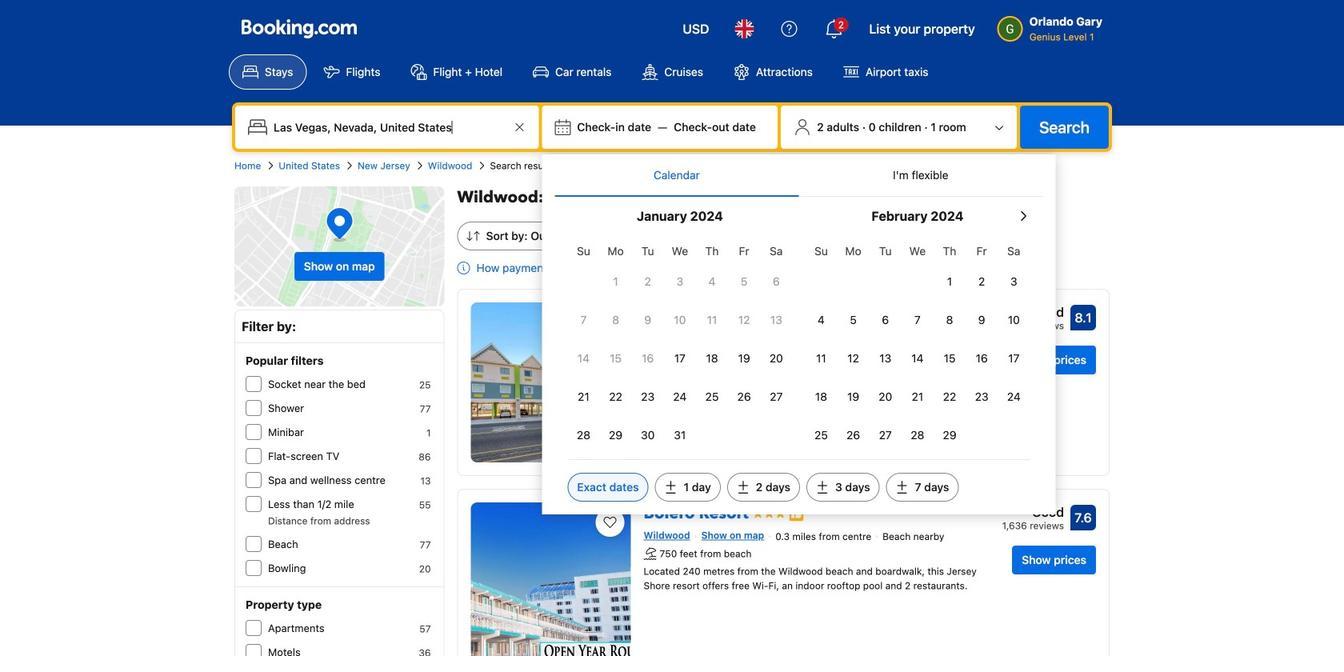 Task type: locate. For each thing, give the bounding box(es) containing it.
0 horizontal spatial grid
[[568, 235, 792, 453]]

19 January 2024 checkbox
[[728, 341, 760, 376]]

23 January 2024 checkbox
[[632, 379, 664, 414]]

scored 7.6 element
[[1071, 505, 1096, 530]]

23 February 2024 checkbox
[[966, 379, 998, 414]]

27 January 2024 checkbox
[[760, 379, 792, 414]]

10 January 2024 checkbox
[[664, 302, 696, 338]]

your account menu orlando gary genius level 1 element
[[998, 7, 1109, 44]]

31 January 2024 checkbox
[[664, 418, 696, 453]]

14 January 2024 checkbox
[[568, 341, 600, 376]]

11 February 2024 checkbox
[[805, 341, 837, 376]]

13 February 2024 checkbox
[[869, 341, 902, 376]]

27 February 2024 checkbox
[[869, 418, 902, 453]]

8 February 2024 checkbox
[[934, 302, 966, 338]]

12 February 2024 checkbox
[[837, 341, 869, 376]]

1 horizontal spatial grid
[[805, 235, 1030, 453]]

7 January 2024 checkbox
[[568, 302, 600, 338]]

17 January 2024 checkbox
[[664, 341, 696, 376]]

17 February 2024 checkbox
[[998, 341, 1030, 376]]

search results updated. wildwood: 128 properties found. element
[[457, 186, 1110, 209]]

1 February 2024 checkbox
[[934, 264, 966, 299]]

15 February 2024 checkbox
[[934, 341, 966, 376]]

19 February 2024 checkbox
[[837, 379, 869, 414]]

tab list
[[555, 154, 1043, 198]]

20 February 2024 checkbox
[[869, 379, 902, 414]]

29 January 2024 checkbox
[[600, 418, 632, 453]]

18 January 2024 checkbox
[[696, 341, 728, 376]]

5 January 2024 checkbox
[[728, 264, 760, 299]]

4 January 2024 checkbox
[[696, 264, 728, 299]]

5 February 2024 checkbox
[[837, 302, 869, 338]]

21 January 2024 checkbox
[[568, 379, 600, 414]]

6 February 2024 checkbox
[[869, 302, 902, 338]]

26 February 2024 checkbox
[[837, 418, 869, 453]]

3 January 2024 checkbox
[[664, 264, 696, 299]]

11 January 2024 checkbox
[[696, 302, 728, 338]]

grid
[[568, 235, 792, 453], [805, 235, 1030, 453]]



Task type: vqa. For each thing, say whether or not it's contained in the screenshot.
THE YOUR inside the List your property link
no



Task type: describe. For each thing, give the bounding box(es) containing it.
9 February 2024 checkbox
[[966, 302, 998, 338]]

14 February 2024 checkbox
[[902, 341, 934, 376]]

18 February 2024 checkbox
[[805, 379, 837, 414]]

8 January 2024 checkbox
[[600, 302, 632, 338]]

13 January 2024 checkbox
[[760, 302, 792, 338]]

scored 8.1 element
[[1071, 305, 1096, 330]]

28 February 2024 checkbox
[[902, 418, 934, 453]]

Where are you going? field
[[267, 113, 510, 142]]

good element
[[1002, 502, 1064, 522]]

22 February 2024 checkbox
[[934, 379, 966, 414]]

bolero resort image
[[471, 502, 631, 656]]

the waves hotel, ascend hotel collection image
[[471, 302, 631, 462]]

25 February 2024 checkbox
[[805, 418, 837, 453]]

30 January 2024 checkbox
[[632, 418, 664, 453]]

10 February 2024 checkbox
[[998, 302, 1030, 338]]

25 January 2024 checkbox
[[696, 379, 728, 414]]

28 January 2024 checkbox
[[568, 418, 600, 453]]

booking.com image
[[242, 19, 357, 38]]

22 January 2024 checkbox
[[600, 379, 632, 414]]

24 January 2024 checkbox
[[664, 379, 696, 414]]

20 January 2024 checkbox
[[760, 341, 792, 376]]

2 January 2024 checkbox
[[632, 264, 664, 299]]

21 February 2024 checkbox
[[902, 379, 934, 414]]

1 grid from the left
[[568, 235, 792, 453]]

16 February 2024 checkbox
[[966, 341, 998, 376]]

16 January 2024 checkbox
[[632, 341, 664, 376]]

very good element
[[1003, 302, 1064, 322]]

3 February 2024 checkbox
[[998, 264, 1030, 299]]

12 January 2024 checkbox
[[728, 302, 760, 338]]

26 January 2024 checkbox
[[728, 379, 760, 414]]

2 February 2024 checkbox
[[966, 264, 998, 299]]

1 January 2024 checkbox
[[600, 264, 632, 299]]

29 February 2024 checkbox
[[934, 418, 966, 453]]

9 January 2024 checkbox
[[632, 302, 664, 338]]

2 grid from the left
[[805, 235, 1030, 453]]

4 February 2024 checkbox
[[805, 302, 837, 338]]

15 January 2024 checkbox
[[600, 341, 632, 376]]

7 February 2024 checkbox
[[902, 302, 934, 338]]

24 February 2024 checkbox
[[998, 379, 1030, 414]]

6 January 2024 checkbox
[[760, 264, 792, 299]]



